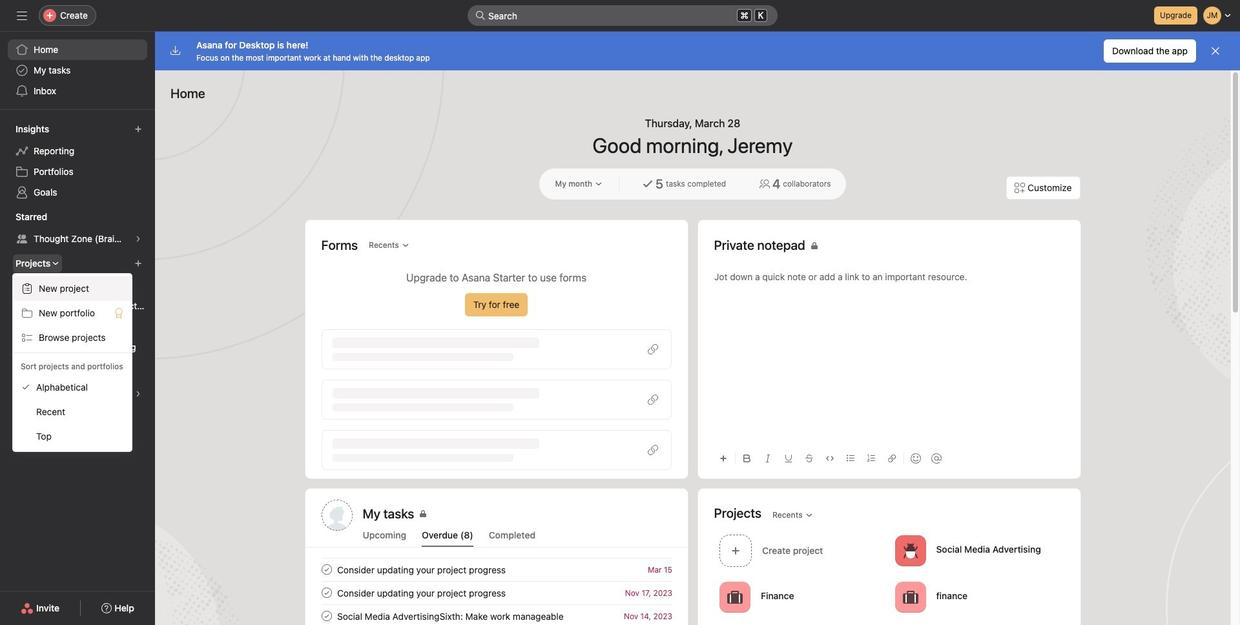 Task type: locate. For each thing, give the bounding box(es) containing it.
1 vertical spatial mark complete checkbox
[[319, 585, 334, 601]]

dismiss image
[[1210, 46, 1221, 56]]

Search tasks, projects, and more text field
[[468, 5, 778, 26]]

hide sidebar image
[[17, 10, 27, 21]]

1 vertical spatial mark complete image
[[319, 585, 334, 601]]

0 vertical spatial mark complete checkbox
[[319, 562, 334, 577]]

bulleted list image
[[846, 455, 854, 462]]

strikethrough image
[[805, 455, 813, 462]]

mark complete image
[[319, 562, 334, 577], [319, 585, 334, 601], [319, 608, 334, 624]]

teams element
[[0, 360, 155, 407]]

insights element
[[0, 118, 155, 205]]

new project or portfolio image
[[134, 260, 142, 267]]

list item
[[714, 531, 889, 570], [306, 558, 687, 581], [306, 581, 687, 605], [306, 605, 687, 625]]

0 vertical spatial mark complete image
[[319, 562, 334, 577]]

briefcase image
[[727, 589, 742, 605], [902, 589, 918, 605]]

bug image
[[902, 543, 918, 558]]

at mention image
[[931, 453, 941, 464]]

bold image
[[743, 455, 751, 462]]

menu item
[[13, 276, 132, 301]]

add profile photo image
[[321, 500, 352, 531]]

Mark complete checkbox
[[319, 608, 334, 624]]

collapse section image
[[1, 367, 12, 377]]

insert an object image
[[719, 455, 727, 462]]

1 mark complete image from the top
[[319, 562, 334, 577]]

None field
[[468, 5, 778, 26]]

2 briefcase image from the left
[[902, 589, 918, 605]]

underline image
[[784, 455, 792, 462]]

2 mark complete image from the top
[[319, 585, 334, 601]]

1 mark complete checkbox from the top
[[319, 562, 334, 577]]

emoji image
[[910, 453, 921, 464]]

global element
[[0, 32, 155, 109]]

0 horizontal spatial briefcase image
[[727, 589, 742, 605]]

2 vertical spatial mark complete image
[[319, 608, 334, 624]]

Mark complete checkbox
[[319, 562, 334, 577], [319, 585, 334, 601]]

toolbar
[[714, 444, 1064, 473]]

1 horizontal spatial briefcase image
[[902, 589, 918, 605]]



Task type: describe. For each thing, give the bounding box(es) containing it.
new insights image
[[134, 125, 142, 133]]

see details, thought zone (brainstorm space) image
[[134, 390, 142, 398]]

numbered list image
[[867, 455, 875, 462]]

code image
[[826, 455, 833, 462]]

link image
[[888, 455, 895, 462]]

see details, thought zone (brainstorm space) image
[[134, 235, 142, 243]]

italics image
[[764, 455, 771, 462]]

prominent image
[[475, 10, 486, 21]]

3 mark complete image from the top
[[319, 608, 334, 624]]

projects element
[[0, 252, 155, 360]]

starred element
[[0, 205, 155, 252]]

1 briefcase image from the left
[[727, 589, 742, 605]]

2 mark complete checkbox from the top
[[319, 585, 334, 601]]



Task type: vqa. For each thing, say whether or not it's contained in the screenshot.
Send
no



